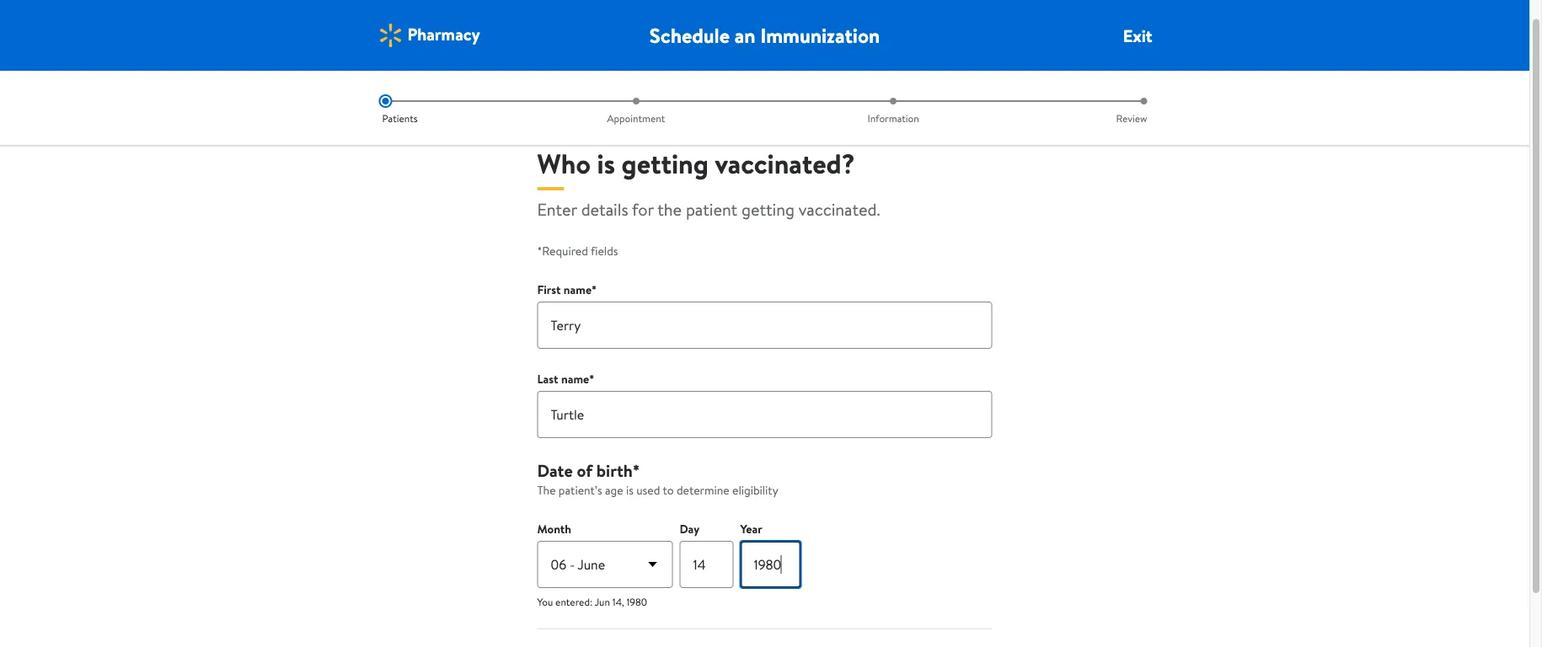Task type: locate. For each thing, give the bounding box(es) containing it.
exit
[[1123, 24, 1153, 47]]

patient's
[[559, 482, 602, 499]]

name* right last
[[561, 371, 594, 387]]

*required
[[537, 243, 588, 259]]

schedule an immunization
[[650, 21, 880, 49]]

is right who
[[597, 145, 615, 182]]

patients list item
[[379, 94, 508, 125]]

getting down 'vaccinated?'
[[742, 197, 795, 221]]

information list item
[[765, 94, 1022, 125]]

getting
[[622, 145, 709, 182], [742, 197, 795, 221]]

enter details for the  patient getting vaccinated.
[[537, 197, 880, 221]]

1 vertical spatial name*
[[561, 371, 594, 387]]

eligibility
[[732, 482, 778, 499]]

age
[[605, 482, 623, 499]]

pharmacy button
[[377, 22, 480, 49]]

name*
[[564, 282, 597, 298], [561, 371, 594, 387]]

to
[[663, 482, 674, 499]]

Day text field
[[680, 541, 734, 588]]

enter
[[537, 197, 577, 221]]

name* for first name*
[[564, 282, 597, 298]]

0 vertical spatial is
[[597, 145, 615, 182]]

is right age
[[626, 482, 634, 499]]

entered:
[[556, 595, 593, 609]]

getting up the
[[622, 145, 709, 182]]

Last name* text field
[[537, 391, 992, 438]]

is
[[597, 145, 615, 182], [626, 482, 634, 499]]

Year text field
[[740, 541, 801, 588]]

list
[[379, 94, 1151, 125]]

0 vertical spatial name*
[[564, 282, 597, 298]]

first name*
[[537, 282, 597, 298]]

0 horizontal spatial is
[[597, 145, 615, 182]]

1 horizontal spatial getting
[[742, 197, 795, 221]]

1 vertical spatial getting
[[742, 197, 795, 221]]

you entered: jun 14, 1980
[[537, 595, 647, 609]]

0 horizontal spatial getting
[[622, 145, 709, 182]]

1 vertical spatial is
[[626, 482, 634, 499]]

vaccinated.
[[799, 197, 880, 221]]

1 horizontal spatial is
[[626, 482, 634, 499]]

name* right first
[[564, 282, 597, 298]]

month
[[537, 521, 571, 537]]

patient
[[686, 197, 738, 221]]



Task type: describe. For each thing, give the bounding box(es) containing it.
the
[[658, 197, 682, 221]]

patients
[[382, 111, 418, 125]]

jun
[[595, 595, 610, 609]]

last name*
[[537, 371, 594, 387]]

last
[[537, 371, 558, 387]]

date of birth* the patient's age is used to determine eligibility
[[537, 459, 778, 499]]

first
[[537, 282, 561, 298]]

list containing patients
[[379, 94, 1151, 125]]

of
[[577, 459, 593, 482]]

review
[[1116, 111, 1148, 125]]

name* for last name*
[[561, 371, 594, 387]]

information
[[868, 111, 919, 125]]

1980
[[627, 595, 647, 609]]

for
[[632, 197, 654, 221]]

appointment list item
[[508, 94, 765, 125]]

details
[[581, 197, 628, 221]]

pharmacy
[[408, 22, 480, 46]]

an
[[735, 21, 756, 49]]

who
[[537, 145, 591, 182]]

*required fields
[[537, 243, 618, 259]]

schedule
[[650, 21, 730, 49]]

you
[[537, 595, 553, 609]]

is inside date of birth* the patient's age is used to determine eligibility
[[626, 482, 634, 499]]

birth*
[[597, 459, 640, 482]]

used
[[637, 482, 660, 499]]

immunization
[[760, 21, 880, 49]]

day
[[680, 521, 700, 537]]

determine
[[677, 482, 730, 499]]

0 vertical spatial getting
[[622, 145, 709, 182]]

fields
[[591, 243, 618, 259]]

First name* text field
[[537, 302, 992, 349]]

the
[[537, 482, 556, 499]]

year
[[740, 521, 762, 537]]

date
[[537, 459, 573, 482]]

14,
[[613, 595, 624, 609]]

exit button
[[1123, 24, 1153, 47]]

vaccinated?
[[715, 145, 855, 182]]

review list item
[[1022, 94, 1151, 125]]

who is getting vaccinated?
[[537, 145, 855, 182]]

appointment
[[607, 111, 665, 125]]



Task type: vqa. For each thing, say whether or not it's contained in the screenshot.
Shop toys. image
no



